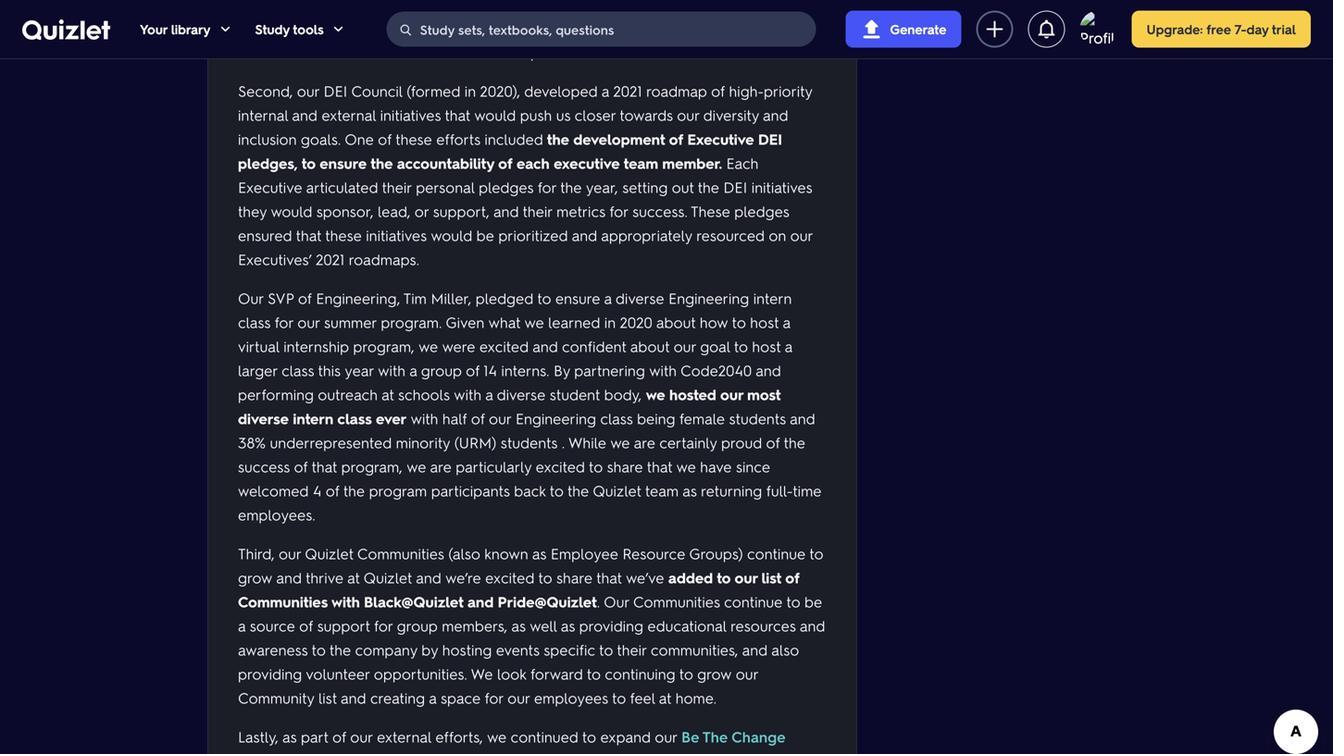 Task type: locate. For each thing, give the bounding box(es) containing it.
be inside '. our communities continue to be a source of support for group members, as well as providing educational resources and awareness to the company by hosting events specific to their communities, and also providing volunteer opportunities. we look forward to continuing to grow our community list and creating a space for our employees to feel at home.'
[[805, 592, 822, 612]]

caret down image inside the your library button
[[218, 22, 233, 37]]

bell image
[[1035, 18, 1058, 40]]

0 vertical spatial team
[[624, 153, 658, 173]]

caret down image for tools
[[331, 22, 346, 37]]

0 vertical spatial would
[[474, 105, 516, 125]]

0 vertical spatial be
[[476, 226, 494, 245]]

in inside the second, our dei council (formed in 2020), developed a 2021 roadmap of high-priority internal and external initiatives that would push us closer towards our diversity and inclusion goals. one of these efforts included
[[465, 81, 476, 101]]

2 caret down image from the left
[[331, 22, 346, 37]]

0 vertical spatial engineering
[[668, 288, 749, 308]]

quizlet up thrive
[[305, 544, 353, 563]]

continuing
[[605, 664, 675, 684]]

continue up resources
[[724, 592, 783, 612]]

to inside the added to our list of communities with black@quizlet and pride@quizlet
[[717, 568, 731, 587]]

0 horizontal spatial list
[[318, 688, 337, 708]]

list
[[762, 568, 781, 587], [318, 688, 337, 708]]

a up confident
[[604, 288, 612, 308]]

0 horizontal spatial in
[[465, 81, 476, 101]]

performing
[[238, 385, 314, 404]]

0 vertical spatial program,
[[353, 337, 414, 356]]

executive inside the development of executive dei pledges, to ensure the accountability of each executive team member.
[[687, 129, 754, 149]]

code2040 link
[[238, 42, 310, 62]]

0 vertical spatial .
[[562, 433, 565, 452]]

None search field
[[387, 12, 816, 47]]

to left feel
[[612, 688, 626, 708]]

engineering down student
[[516, 409, 596, 428]]

1 vertical spatial providing
[[238, 664, 302, 684]]

caret down image right the library
[[218, 22, 233, 37]]

class inside we hosted our most diverse intern class ever
[[337, 409, 372, 428]]

14
[[483, 361, 497, 380]]

this
[[318, 361, 341, 380]]

each
[[726, 153, 759, 173]]

efforts
[[436, 129, 480, 149]]

1 horizontal spatial our
[[604, 592, 629, 612]]

groups)
[[689, 544, 743, 563]]

profile picture image
[[1080, 11, 1117, 48]]

are down the minority
[[430, 457, 452, 476]]

be
[[681, 727, 699, 747]]

at inside '. our communities continue to be a source of support for group members, as well as providing educational resources and awareness to the company by hosting events specific to their communities, and also providing volunteer opportunities. we look forward to continuing to grow our community list and creating a space for our employees to feel at home.'
[[659, 688, 671, 708]]

to right goal
[[734, 337, 748, 356]]

excited down known
[[485, 568, 534, 587]]

individuals.
[[726, 42, 800, 62]]

events
[[496, 640, 540, 660]]

external inside the second, our dei council (formed in 2020), developed a 2021 roadmap of high-priority internal and external initiatives that would push us closer towards our diversity and inclusion goals. one of these efforts included
[[322, 105, 376, 125]]

excited inside our svp of engineering, tim miller, pledged to ensure a diverse engineering intern class for our summer program. given what we learned in 2020 about how to host a virtual internship program, we were excited and confident about our goal to host a larger class this year with a group of 14 interns. by partnering with code2040 and performing outreach at schools with a diverse student body,
[[479, 337, 529, 356]]

1 horizontal spatial in
[[604, 313, 616, 332]]

0 vertical spatial continue
[[747, 544, 806, 563]]

our left svp at the top left of page
[[238, 288, 264, 308]]

1 horizontal spatial share
[[607, 457, 643, 476]]

trial
[[1272, 21, 1296, 37]]

an
[[439, 42, 455, 62]]

we down the minority
[[407, 457, 426, 476]]

program
[[369, 481, 427, 500]]

0 horizontal spatial code2040
[[238, 42, 310, 62]]

share inside the with half of our engineering class being female students and 38% underrepresented minority (urm) students . while we are certainly proud of the success of that program, we are particularly excited to share that we have since welcomed 4 of the program participants back to the quizlet team as returning full-time employees.
[[607, 457, 643, 476]]

partnering
[[574, 361, 645, 380]]

group inside our svp of engineering, tim miller, pledged to ensure a diverse engineering intern class for our summer program. given what we learned in 2020 about how to host a virtual internship program, we were excited and confident about our goal to host a larger class this year with a group of 14 interns. by partnering with code2040 and performing outreach at schools with a diverse student body,
[[421, 361, 462, 380]]

0 horizontal spatial intern
[[293, 409, 333, 428]]

1 horizontal spatial code2040
[[680, 361, 752, 380]]

engineering
[[668, 288, 749, 308], [516, 409, 596, 428]]

1 vertical spatial excited
[[536, 457, 585, 476]]

these inside the each executive articulated their personal pledges for the year, setting out the dei initiatives they would sponsor, lead, or support, and their metrics for success. these pledges ensured that these initiatives would be prioritized and appropriately resourced on our executives' 2021 roadmaps.
[[325, 226, 362, 245]]

1 vertical spatial students
[[501, 433, 558, 452]]

0 horizontal spatial 2021
[[316, 250, 345, 269]]

well
[[530, 616, 557, 636]]

dei inside the second, our dei council (formed in 2020), developed a 2021 roadmap of high-priority internal and external initiatives that would push us closer towards our diversity and inclusion goals. one of these efforts included
[[324, 81, 348, 101]]

and up the time
[[790, 409, 815, 428]]

caret down image
[[218, 22, 233, 37], [331, 22, 346, 37]]

internal
[[238, 105, 288, 125]]

external up the one
[[322, 105, 376, 125]]

our right second,
[[297, 81, 319, 101]]

to left an
[[421, 42, 435, 62]]

year,
[[586, 177, 618, 197]]

initiatives
[[380, 105, 441, 125], [752, 177, 812, 197], [366, 226, 427, 245]]

to right 'how'
[[732, 313, 746, 332]]

of up resources
[[785, 568, 800, 587]]

1 vertical spatial program,
[[341, 457, 403, 476]]

team down certainly
[[645, 481, 679, 500]]

quizlet up "black@quizlet"
[[363, 568, 412, 587]]

day
[[1247, 21, 1269, 37]]

connect
[[344, 42, 399, 62]]

employees.
[[238, 505, 315, 525]]

of down included
[[498, 153, 513, 173]]

at right thrive
[[347, 568, 360, 587]]

providing
[[579, 616, 643, 636], [238, 664, 302, 684]]

our inside the each executive articulated their personal pledges for the year, setting out the dei initiatives they would sponsor, lead, or support, and their metrics for success. these pledges ensured that these initiatives would be prioritized and appropriately resourced on our executives' 2021 roadmaps.
[[790, 226, 813, 245]]

0 vertical spatial dei
[[324, 81, 348, 101]]

0 vertical spatial executive
[[687, 129, 754, 149]]

and inside the with half of our engineering class being female students and 38% underrepresented minority (urm) students . while we are certainly proud of the success of that program, we are particularly excited to share that we have since welcomed 4 of the program participants back to the quizlet team as returning full-time employees.
[[790, 409, 815, 428]]

1 horizontal spatial dei
[[723, 177, 747, 197]]

1 vertical spatial us
[[556, 105, 571, 125]]

a down 14
[[485, 385, 493, 404]]

source
[[250, 616, 295, 636]]

resourced
[[696, 226, 765, 245]]

the down "push"
[[547, 129, 569, 149]]

and up most
[[756, 361, 781, 380]]

class down 'internship'
[[282, 361, 314, 380]]

on
[[769, 226, 786, 245]]

(formed
[[407, 81, 460, 101]]

would
[[474, 105, 516, 125], [271, 201, 312, 221], [431, 226, 472, 245]]

out
[[672, 177, 694, 197]]

1 vertical spatial intern
[[293, 409, 333, 428]]

38%
[[238, 433, 266, 452]]

0 horizontal spatial communities
[[238, 592, 328, 612]]

our up (urm) on the bottom left of the page
[[489, 409, 511, 428]]

1 caret down image from the left
[[218, 22, 233, 37]]

lead,
[[378, 201, 411, 221]]

community
[[238, 688, 314, 708]]

we up being
[[646, 385, 665, 404]]

2 horizontal spatial quizlet
[[593, 481, 641, 500]]

0 horizontal spatial these
[[325, 226, 362, 245]]

ensure inside the development of executive dei pledges, to ensure the accountability of each executive team member.
[[320, 153, 367, 173]]

were
[[442, 337, 475, 356]]

continue inside third, our quizlet communities (also known as employee resource groups) continue to grow and thrive at quizlet and we're excited to share that we've
[[747, 544, 806, 563]]

0 vertical spatial initiatives
[[380, 105, 441, 125]]

1 vertical spatial these
[[325, 226, 362, 245]]

1 horizontal spatial ensure
[[555, 288, 600, 308]]

1 vertical spatial are
[[430, 457, 452, 476]]

caret down image for library
[[218, 22, 233, 37]]

1 horizontal spatial at
[[382, 385, 394, 404]]

creating
[[370, 688, 425, 708]]

us inside the second, our dei council (formed in 2020), developed a 2021 roadmap of high-priority internal and external initiatives that would push us closer towards our diversity and inclusion goals. one of these efforts included
[[556, 105, 571, 125]]

ensure up learned
[[555, 288, 600, 308]]

communities inside third, our quizlet communities (also known as employee resource groups) continue to grow and thrive at quizlet and we're excited to share that we've
[[357, 544, 444, 563]]

and inside the added to our list of communities with black@quizlet and pride@quizlet
[[467, 592, 494, 612]]

body,
[[604, 385, 642, 404]]

grow up home.
[[697, 664, 732, 684]]

share
[[607, 457, 643, 476], [556, 568, 593, 587]]

home.
[[676, 688, 717, 708]]

host right 'how'
[[750, 313, 779, 332]]

1 horizontal spatial their
[[523, 201, 552, 221]]

2021 up engineering, on the top left
[[316, 250, 345, 269]]

1 vertical spatial pledges
[[734, 201, 789, 221]]

part
[[301, 727, 328, 747]]

0 vertical spatial share
[[607, 457, 643, 476]]

2021 inside the second, our dei council (formed in 2020), developed a 2021 roadmap of high-priority internal and external initiatives that would push us closer towards our diversity and inclusion goals. one of these efforts included
[[613, 81, 642, 101]]

that down employee
[[596, 568, 622, 587]]

0 horizontal spatial .
[[562, 433, 565, 452]]

providing up 'specific'
[[579, 616, 643, 636]]

quizlet image
[[22, 19, 110, 40], [22, 19, 110, 40]]

1 vertical spatial ensure
[[555, 288, 600, 308]]

0 horizontal spatial our
[[238, 288, 264, 308]]

2 horizontal spatial dei
[[758, 129, 782, 149]]

quizlet down the while
[[593, 481, 641, 500]]

intern down 'on'
[[753, 288, 792, 308]]

personal
[[416, 177, 475, 197]]

the down the one
[[371, 153, 393, 173]]

0 vertical spatial ensure
[[320, 153, 367, 173]]

1 horizontal spatial .
[[597, 592, 600, 612]]

2 horizontal spatial their
[[617, 640, 647, 660]]

schools
[[398, 385, 450, 404]]

1 vertical spatial team
[[645, 481, 679, 500]]

program, up year
[[353, 337, 414, 356]]

0 horizontal spatial engineering
[[516, 409, 596, 428]]

continue
[[747, 544, 806, 563], [724, 592, 783, 612]]

caret down image inside study tools button
[[331, 22, 346, 37]]

class inside the with half of our engineering class being female students and 38% underrepresented minority (urm) students . while we are certainly proud of the success of that program, we are particularly excited to share that we have since welcomed 4 of the program participants back to the quizlet team as returning full-time employees.
[[600, 409, 633, 428]]

2 vertical spatial dei
[[723, 177, 747, 197]]

in inside our svp of engineering, tim miller, pledged to ensure a diverse engineering intern class for our summer program. given what we learned in 2020 about how to host a virtual internship program, we were excited and confident about our goal to host a larger class this year with a group of 14 interns. by partnering with code2040 and performing outreach at schools with a diverse student body,
[[604, 313, 616, 332]]

0 vertical spatial students
[[729, 409, 786, 428]]

7-
[[1234, 21, 1247, 37]]

1 vertical spatial share
[[556, 568, 593, 587]]

0 vertical spatial 2021
[[613, 81, 642, 101]]

are down being
[[634, 433, 655, 452]]

as left part
[[282, 727, 297, 747]]

1 horizontal spatial quizlet
[[363, 568, 412, 587]]

2 vertical spatial excited
[[485, 568, 534, 587]]

are
[[634, 433, 655, 452], [430, 457, 452, 476]]

1 quizlet image from the top
[[22, 19, 110, 40]]

1 horizontal spatial caret down image
[[331, 22, 346, 37]]

virtual
[[238, 337, 279, 356]]

0 vertical spatial our
[[238, 288, 264, 308]]

.
[[562, 433, 565, 452], [597, 592, 600, 612]]

welcomed
[[238, 481, 309, 500]]

0 vertical spatial at
[[382, 385, 394, 404]]

1 horizontal spatial executive
[[687, 129, 754, 149]]

1 horizontal spatial grow
[[697, 664, 732, 684]]

. inside the with half of our engineering class being female students and 38% underrepresented minority (urm) students . while we are certainly proud of the success of that program, we are particularly excited to share that we have since welcomed 4 of the program participants back to the quizlet team as returning full-time employees.
[[562, 433, 565, 452]]

executive down 'diversity' at right
[[687, 129, 754, 149]]

and up prioritized
[[493, 201, 519, 221]]

1 vertical spatial code2040
[[680, 361, 752, 380]]

would inside the second, our dei council (formed in 2020), developed a 2021 roadmap of high-priority internal and external initiatives that would push us closer towards our diversity and inclusion goals. one of these efforts included
[[474, 105, 516, 125]]

0 vertical spatial us
[[403, 42, 417, 62]]

generate button
[[846, 11, 961, 48]]

excited inside third, our quizlet communities (also known as employee resource groups) continue to grow and thrive at quizlet and we're excited to share that we've
[[485, 568, 534, 587]]

employees
[[534, 688, 608, 708]]

share down employee
[[556, 568, 593, 587]]

class down body,
[[600, 409, 633, 428]]

0 horizontal spatial executive
[[238, 177, 302, 197]]

what
[[488, 313, 520, 332]]

we down 'program.'
[[419, 337, 438, 356]]

for
[[538, 177, 556, 197], [609, 201, 628, 221], [274, 313, 293, 332], [374, 616, 393, 636], [485, 688, 503, 708]]

1 vertical spatial grow
[[697, 664, 732, 684]]

1 vertical spatial continue
[[724, 592, 783, 612]]

back
[[514, 481, 546, 500]]

at inside our svp of engineering, tim miller, pledged to ensure a diverse engineering intern class for our summer program. given what we learned in 2020 about how to host a virtual internship program, we were excited and confident about our goal to host a larger class this year with a group of 14 interns. by partnering with code2040 and performing outreach at schools with a diverse student body,
[[382, 385, 394, 404]]

0 horizontal spatial dei
[[324, 81, 348, 101]]

intern inside we hosted our most diverse intern class ever
[[293, 409, 333, 428]]

a
[[602, 81, 609, 101], [604, 288, 612, 308], [783, 313, 790, 332], [785, 337, 792, 356], [409, 361, 417, 380], [485, 385, 493, 404], [238, 616, 246, 636], [429, 688, 436, 708]]

1 horizontal spatial these
[[396, 129, 432, 149]]

code2040 inside our svp of engineering, tim miller, pledged to ensure a diverse engineering intern class for our summer program. given what we learned in 2020 about how to host a virtual internship program, we were excited and confident about our goal to host a larger class this year with a group of 14 interns. by partnering with code2040 and performing outreach at schools with a diverse student body,
[[680, 361, 752, 380]]

third,
[[238, 544, 275, 563]]

look
[[497, 664, 526, 684]]

excited down the while
[[536, 457, 585, 476]]

would up ensured
[[271, 201, 312, 221]]

and up roadmap
[[643, 42, 669, 62]]

these down sponsor,
[[325, 226, 362, 245]]

2 horizontal spatial communities
[[633, 592, 720, 612]]

our down we've
[[604, 592, 629, 612]]

their up continuing
[[617, 640, 647, 660]]

study
[[255, 21, 290, 37]]

upload image
[[860, 18, 883, 40]]

0 horizontal spatial at
[[347, 568, 360, 587]]

would down support,
[[431, 226, 472, 245]]

engineering inside the with half of our engineering class being female students and 38% underrepresented minority (urm) students . while we are certainly proud of the success of that program, we are particularly excited to share that we have since welcomed 4 of the program participants back to the quizlet team as returning full-time employees.
[[516, 409, 596, 428]]

1 vertical spatial group
[[397, 616, 438, 636]]

2 horizontal spatial at
[[659, 688, 671, 708]]

to inside and code2040 that connect us to an incredible pool of talented and diverse individuals.
[[421, 42, 435, 62]]

1 horizontal spatial would
[[431, 226, 472, 245]]

diverse inside and code2040 that connect us to an incredible pool of talented and diverse individuals.
[[673, 42, 721, 62]]

0 horizontal spatial us
[[403, 42, 417, 62]]

0 vertical spatial group
[[421, 361, 462, 380]]

student
[[550, 385, 600, 404]]

our inside the with half of our engineering class being female students and 38% underrepresented minority (urm) students . while we are certainly proud of the success of that program, we are particularly excited to share that we have since welcomed 4 of the program participants back to the quizlet team as returning full-time employees.
[[489, 409, 511, 428]]

of inside and code2040 that connect us to an incredible pool of talented and diverse individuals.
[[566, 42, 580, 62]]

that down certainly
[[647, 457, 672, 476]]

the development of executive dei pledges, to ensure the accountability of each executive team member.
[[238, 129, 782, 173]]

1 horizontal spatial external
[[377, 727, 431, 747]]

initiatives down each
[[752, 177, 812, 197]]

1 vertical spatial our
[[604, 592, 629, 612]]

member.
[[662, 153, 722, 173]]

each
[[517, 153, 550, 173]]

intern up underrepresented
[[293, 409, 333, 428]]

0 vertical spatial providing
[[579, 616, 643, 636]]

0 vertical spatial grow
[[238, 568, 272, 587]]

share down being
[[607, 457, 643, 476]]

of right source
[[299, 616, 313, 636]]

quizlet inside the with half of our engineering class being female students and 38% underrepresented minority (urm) students . while we are certainly proud of the success of that program, we are particularly excited to share that we have since welcomed 4 of the program participants back to the quizlet team as returning full-time employees.
[[593, 481, 641, 500]]

code2040 inside and code2040 that connect us to an incredible pool of talented and diverse individuals.
[[238, 42, 310, 62]]

0 horizontal spatial providing
[[238, 664, 302, 684]]

intern inside our svp of engineering, tim miller, pledged to ensure a diverse engineering intern class for our summer program. given what we learned in 2020 about how to host a virtual internship program, we were excited and confident about our goal to host a larger class this year with a group of 14 interns. by partnering with code2040 and performing outreach at schools with a diverse student body,
[[753, 288, 792, 308]]

2021 inside the each executive articulated their personal pledges for the year, setting out the dei initiatives they would sponsor, lead, or support, and their metrics for success. these pledges ensured that these initiatives would be prioritized and appropriately resourced on our executives' 2021 roadmaps.
[[316, 250, 345, 269]]

0 horizontal spatial be
[[476, 226, 494, 245]]

0 horizontal spatial students
[[501, 433, 558, 452]]

half
[[442, 409, 467, 428]]

1 vertical spatial be
[[805, 592, 822, 612]]

our down roadmap
[[677, 105, 699, 125]]

continue right the groups)
[[747, 544, 806, 563]]

the up volunteer in the left of the page
[[329, 640, 351, 660]]

for inside our svp of engineering, tim miller, pledged to ensure a diverse engineering intern class for our summer program. given what we learned in 2020 about how to host a virtual internship program, we were excited and confident about our goal to host a larger class this year with a group of 14 interns. by partnering with code2040 and performing outreach at schools with a diverse student body,
[[274, 313, 293, 332]]

pool
[[531, 42, 562, 62]]

group down were
[[421, 361, 462, 380]]

external down 'creating'
[[377, 727, 431, 747]]

that up efforts
[[445, 105, 470, 125]]

1 horizontal spatial us
[[556, 105, 571, 125]]

Search text field
[[420, 12, 810, 47]]

with up support
[[331, 592, 360, 612]]

our inside we hosted our most diverse intern class ever
[[720, 385, 743, 404]]

us down search icon
[[403, 42, 417, 62]]

0 horizontal spatial external
[[322, 105, 376, 125]]

of up since
[[766, 433, 780, 452]]

program, inside our svp of engineering, tim miller, pledged to ensure a diverse engineering intern class for our summer program. given what we learned in 2020 about how to host a virtual internship program, we were excited and confident about our goal to host a larger class this year with a group of 14 interns. by partnering with code2040 and performing outreach at schools with a diverse student body,
[[353, 337, 414, 356]]

returning
[[701, 481, 762, 500]]

about
[[656, 313, 696, 332], [630, 337, 670, 356]]

prioritized
[[498, 226, 568, 245]]

of inside '. our communities continue to be a source of support for group members, as well as providing educational resources and awareness to the company by hosting events specific to their communities, and also providing volunteer opportunities. we look forward to continuing to grow our community list and creating a space for our employees to feel at home.'
[[299, 616, 313, 636]]

engineering up 'how'
[[668, 288, 749, 308]]

initiatives down lead,
[[366, 226, 427, 245]]

us down developed
[[556, 105, 571, 125]]

communities
[[357, 544, 444, 563], [238, 592, 328, 612], [633, 592, 720, 612]]

for down we
[[485, 688, 503, 708]]

2021
[[613, 81, 642, 101], [316, 250, 345, 269]]

team up setting
[[624, 153, 658, 173]]

that inside the second, our dei council (formed in 2020), developed a 2021 roadmap of high-priority internal and external initiatives that would push us closer towards our diversity and inclusion goals. one of these efforts included
[[445, 105, 470, 125]]

0 horizontal spatial grow
[[238, 568, 272, 587]]

their
[[382, 177, 412, 197], [523, 201, 552, 221], [617, 640, 647, 660]]

0 horizontal spatial their
[[382, 177, 412, 197]]

1 horizontal spatial students
[[729, 409, 786, 428]]

space
[[441, 688, 481, 708]]

to up resources
[[786, 592, 800, 612]]

2 vertical spatial at
[[659, 688, 671, 708]]

communities inside the added to our list of communities with black@quizlet and pride@quizlet
[[238, 592, 328, 612]]

0 vertical spatial excited
[[479, 337, 529, 356]]

program,
[[353, 337, 414, 356], [341, 457, 403, 476]]

added to our list of communities with black@quizlet and pride@quizlet
[[238, 568, 800, 612]]

0 vertical spatial quizlet
[[593, 481, 641, 500]]

2 horizontal spatial would
[[474, 105, 516, 125]]

0 vertical spatial external
[[322, 105, 376, 125]]

0 horizontal spatial share
[[556, 568, 593, 587]]

of
[[566, 42, 580, 62], [711, 81, 725, 101], [378, 129, 392, 149], [669, 129, 683, 149], [498, 153, 513, 173], [298, 288, 312, 308], [466, 361, 480, 380], [471, 409, 485, 428], [766, 433, 780, 452], [294, 457, 308, 476], [326, 481, 339, 500], [785, 568, 800, 587], [299, 616, 313, 636], [332, 727, 346, 747]]

0 vertical spatial pledges
[[479, 177, 534, 197]]

executive
[[687, 129, 754, 149], [238, 177, 302, 197]]

council
[[351, 81, 402, 101]]

1 vertical spatial host
[[752, 337, 781, 356]]

be inside the each executive articulated their personal pledges for the year, setting out the dei initiatives they would sponsor, lead, or support, and their metrics for success. these pledges ensured that these initiatives would be prioritized and appropriately resourced on our executives' 2021 roadmaps.
[[476, 226, 494, 245]]

team
[[624, 153, 658, 173], [645, 481, 679, 500]]

articulated
[[306, 177, 378, 197]]

continue inside '. our communities continue to be a source of support for group members, as well as providing educational resources and awareness to the company by hosting events specific to their communities, and also providing volunteer opportunities. we look forward to continuing to grow our community list and creating a space for our employees to feel at home.'
[[724, 592, 783, 612]]

and down the metrics
[[572, 226, 597, 245]]

these up accountability
[[396, 129, 432, 149]]



Task type: describe. For each thing, give the bounding box(es) containing it.
setting
[[622, 177, 668, 197]]

1 vertical spatial about
[[630, 337, 670, 356]]

the inside '. our communities continue to be a source of support for group members, as well as providing educational resources and awareness to the company by hosting events specific to their communities, and also providing volunteer opportunities. we look forward to continuing to grow our community list and creating a space for our employees to feel at home.'
[[329, 640, 351, 660]]

these inside the second, our dei council (formed in 2020), developed a 2021 roadmap of high-priority internal and external initiatives that would push us closer towards our diversity and inclusion goals. one of these efforts included
[[396, 129, 432, 149]]

high-
[[729, 81, 764, 101]]

search image
[[399, 23, 413, 37]]

inclusion
[[238, 129, 297, 149]]

to left expand
[[582, 727, 596, 747]]

dei inside the development of executive dei pledges, to ensure the accountability of each executive team member.
[[758, 129, 782, 149]]

the up the metrics
[[560, 177, 582, 197]]

that down underrepresented
[[312, 457, 337, 476]]

and down resources
[[742, 640, 768, 660]]

closer
[[575, 105, 616, 125]]

towards
[[620, 105, 673, 125]]

our down resources
[[736, 664, 758, 684]]

and up individuals.
[[788, 18, 814, 38]]

ensured
[[238, 226, 292, 245]]

of right part
[[332, 727, 346, 747]]

4
[[313, 481, 322, 500]]

roadmap
[[646, 81, 707, 101]]

of left 14
[[466, 361, 480, 380]]

communities inside '. our communities continue to be a source of support for group members, as well as providing educational resources and awareness to the company by hosting events specific to their communities, and also providing volunteer opportunities. we look forward to continuing to grow our community list and creating a space for our employees to feel at home.'
[[633, 592, 720, 612]]

1 horizontal spatial providing
[[579, 616, 643, 636]]

team inside the with half of our engineering class being female students and 38% underrepresented minority (urm) students . while we are certainly proud of the success of that program, we are particularly excited to share that we have since welcomed 4 of the program participants back to the quizlet team as returning full-time employees.
[[645, 481, 679, 500]]

company
[[355, 640, 417, 660]]

participants
[[431, 481, 510, 500]]

of up 'diversity' at right
[[711, 81, 725, 101]]

as up 'specific'
[[561, 616, 575, 636]]

their inside '. our communities continue to be a source of support for group members, as well as providing educational resources and awareness to the company by hosting events specific to their communities, and also providing volunteer opportunities. we look forward to continuing to grow our community list and creating a space for our employees to feel at home.'
[[617, 640, 647, 660]]

accountability
[[397, 153, 494, 173]]

incredible
[[459, 42, 526, 62]]

pledged
[[476, 288, 533, 308]]

the up the these
[[698, 177, 719, 197]]

diverse inside we hosted our most diverse intern class ever
[[238, 409, 289, 428]]

and right resources
[[800, 616, 825, 636]]

the right "4"
[[343, 481, 365, 500]]

proud
[[721, 433, 762, 452]]

they
[[238, 201, 267, 221]]

particularly
[[456, 457, 532, 476]]

group inside '. our communities continue to be a source of support for group members, as well as providing educational resources and awareness to the company by hosting events specific to their communities, and also providing volunteer opportunities. we look forward to continuing to grow our community list and creating a space for our employees to feel at home.'
[[397, 616, 438, 636]]

us inside and code2040 that connect us to an incredible pool of talented and diverse individuals.
[[403, 42, 417, 62]]

dei inside the each executive articulated their personal pledges for the year, setting out the dei initiatives they would sponsor, lead, or support, and their metrics for success. these pledges ensured that these initiatives would be prioritized and appropriately resourced on our executives' 2021 roadmaps.
[[723, 177, 747, 197]]

as inside the with half of our engineering class being female students and 38% underrepresented minority (urm) students . while we are certainly proud of the success of that program, we are particularly excited to share that we have since welcomed 4 of the program participants back to the quizlet team as returning full-time employees.
[[683, 481, 697, 500]]

free
[[1206, 21, 1231, 37]]

grow inside third, our quizlet communities (also known as employee resource groups) continue to grow and thrive at quizlet and we're excited to share that we've
[[238, 568, 272, 587]]

engineering inside our svp of engineering, tim miller, pledged to ensure a diverse engineering intern class for our summer program. given what we learned in 2020 about how to host a virtual internship program, we were excited and confident about our goal to host a larger class this year with a group of 14 interns. by partnering with code2040 and performing outreach at schools with a diverse student body,
[[668, 288, 749, 308]]

a inside the second, our dei council (formed in 2020), developed a 2021 roadmap of high-priority internal and external initiatives that would push us closer towards our diversity and inclusion goals. one of these efforts included
[[602, 81, 609, 101]]

of inside the added to our list of communities with black@quizlet and pride@quizlet
[[785, 568, 800, 587]]

of right "4"
[[326, 481, 339, 500]]

a left source
[[238, 616, 246, 636]]

these
[[691, 201, 730, 221]]

while
[[568, 433, 606, 452]]

list inside the added to our list of communities with black@quizlet and pride@quizlet
[[762, 568, 781, 587]]

excited inside the with half of our engineering class being female students and 38% underrepresented minority (urm) students . while we are certainly proud of the success of that program, we are particularly excited to share that we have since welcomed 4 of the program participants back to the quizlet team as returning full-time employees.
[[536, 457, 585, 476]]

list inside '. our communities continue to be a source of support for group members, as well as providing educational resources and awareness to the company by hosting events specific to their communities, and also providing volunteer opportunities. we look forward to continuing to grow our community list and creating a space for our employees to feel at home.'
[[318, 688, 337, 708]]

0 horizontal spatial are
[[430, 457, 452, 476]]

sponsor,
[[316, 201, 374, 221]]

at inside third, our quizlet communities (also known as employee resource groups) continue to grow and thrive at quizlet and we're excited to share that we've
[[347, 568, 360, 587]]

members,
[[442, 616, 508, 636]]

to up learned
[[537, 288, 551, 308]]

the right 'back'
[[567, 481, 589, 500]]

1 vertical spatial would
[[271, 201, 312, 221]]

educational
[[648, 616, 726, 636]]

and up by
[[533, 337, 558, 356]]

how
[[700, 313, 728, 332]]

of right svp at the top left of page
[[298, 288, 312, 308]]

program, inside the with half of our engineering class being female students and 38% underrepresented minority (urm) students . while we are certainly proud of the success of that program, we are particularly excited to share that we have since welcomed 4 of the program participants back to the quizlet team as returning full-time employees.
[[341, 457, 403, 476]]

to up employees
[[587, 664, 601, 684]]

0 horizontal spatial quizlet
[[305, 544, 353, 563]]

we're
[[445, 568, 481, 587]]

and up 'goals.'
[[292, 105, 317, 125]]

to down the while
[[589, 457, 603, 476]]

upgrade: free 7-day trial
[[1147, 21, 1296, 37]]

1 vertical spatial initiatives
[[752, 177, 812, 197]]

resources
[[731, 616, 796, 636]]

as inside third, our quizlet communities (also known as employee resource groups) continue to grow and thrive at quizlet and we're excited to share that we've
[[532, 544, 546, 563]]

we down certainly
[[676, 457, 696, 476]]

time
[[793, 481, 822, 500]]

our inside '. our communities continue to be a source of support for group members, as well as providing educational resources and awareness to the company by hosting events specific to their communities, and also providing volunteer opportunities. we look forward to continuing to grow our community list and creating a space for our employees to feel at home.'
[[604, 592, 629, 612]]

diverse up 2020
[[616, 288, 664, 308]]

given
[[446, 313, 484, 332]]

support,
[[433, 201, 490, 221]]

roadmaps.
[[349, 250, 419, 269]]

each executive articulated their personal pledges for the year, setting out the dei initiatives they would sponsor, lead, or support, and their metrics for success. these pledges ensured that these initiatives would be prioritized and appropriately resourced on our executives' 2021 roadmaps.
[[238, 153, 813, 269]]

employee
[[551, 544, 618, 563]]

team inside the development of executive dei pledges, to ensure the accountability of each executive team member.
[[624, 153, 658, 173]]

share inside third, our quizlet communities (also known as employee resource groups) continue to grow and thrive at quizlet and we're excited to share that we've
[[556, 568, 593, 587]]

2 vertical spatial initiatives
[[366, 226, 427, 245]]

your
[[140, 21, 167, 37]]

to inside the development of executive dei pledges, to ensure the accountability of each executive team member.
[[302, 153, 316, 173]]

ensure inside our svp of engineering, tim miller, pledged to ensure a diverse engineering intern class for our summer program. given what we learned in 2020 about how to host a virtual internship program, we were excited and confident about our goal to host a larger class this year with a group of 14 interns. by partnering with code2040 and performing outreach at schools with a diverse student body,
[[555, 288, 600, 308]]

to down the time
[[809, 544, 823, 563]]

forward
[[530, 664, 583, 684]]

black@quizlet
[[364, 592, 464, 612]]

upgrade: free 7-day trial button
[[1132, 11, 1311, 48]]

1 horizontal spatial pledges
[[734, 201, 789, 221]]

awareness
[[238, 640, 308, 660]]

and down priority
[[763, 105, 788, 125]]

as up events
[[511, 616, 526, 636]]

we right efforts,
[[487, 727, 507, 747]]

internship
[[284, 337, 349, 356]]

a down opportunities. on the left bottom of page
[[429, 688, 436, 708]]

with up half
[[454, 385, 481, 404]]

our left be on the bottom of page
[[655, 727, 677, 747]]

our inside the added to our list of communities with black@quizlet and pride@quizlet
[[735, 568, 758, 587]]

support
[[317, 616, 370, 636]]

upgrade:
[[1147, 21, 1203, 37]]

miller,
[[431, 288, 471, 308]]

larger
[[238, 361, 278, 380]]

executives'
[[238, 250, 312, 269]]

(urm)
[[454, 433, 497, 452]]

of right the one
[[378, 129, 392, 149]]

generate
[[890, 21, 947, 37]]

that inside the each executive articulated their personal pledges for the year, setting out the dei initiatives they would sponsor, lead, or support, and their metrics for success. these pledges ensured that these initiatives would be prioritized and appropriately resourced on our executives' 2021 roadmaps.
[[296, 226, 321, 245]]

initiatives inside the second, our dei council (formed in 2020), developed a 2021 roadmap of high-priority internal and external initiatives that would push us closer towards our diversity and inclusion goals. one of these efforts included
[[380, 105, 441, 125]]

volunteer
[[306, 664, 370, 684]]

and up "black@quizlet"
[[416, 568, 441, 587]]

to down communities,
[[679, 664, 693, 684]]

(also
[[448, 544, 480, 563]]

. inside '. our communities continue to be a source of support for group members, as well as providing educational resources and awareness to the company by hosting events specific to their communities, and also providing volunteer opportunities. we look forward to continuing to grow our community list and creating a space for our employees to feel at home.'
[[597, 592, 600, 612]]

our inside our svp of engineering, tim miller, pledged to ensure a diverse engineering intern class for our summer program. given what we learned in 2020 about how to host a virtual internship program, we were excited and confident about our goal to host a larger class this year with a group of 14 interns. by partnering with code2040 and performing outreach at schools with a diverse student body,
[[238, 288, 264, 308]]

to up volunteer in the left of the page
[[312, 640, 326, 660]]

development
[[573, 129, 665, 149]]

0 horizontal spatial pledges
[[479, 177, 534, 197]]

with inside the added to our list of communities with black@quizlet and pride@quizlet
[[331, 592, 360, 612]]

our down look
[[507, 688, 530, 708]]

of up member.
[[669, 129, 683, 149]]

and code2040 that connect us to an incredible pool of talented and diverse individuals.
[[238, 18, 814, 62]]

executive inside the each executive articulated their personal pledges for the year, setting out the dei initiatives they would sponsor, lead, or support, and their metrics for success. these pledges ensured that these initiatives would be prioritized and appropriately resourced on our executives' 2021 roadmaps.
[[238, 177, 302, 197]]

grow inside '. our communities continue to be a source of support for group members, as well as providing educational resources and awareness to the company by hosting events specific to their communities, and also providing volunteer opportunities. we look forward to continuing to grow our community list and creating a space for our employees to feel at home.'
[[697, 664, 732, 684]]

full-
[[766, 481, 793, 500]]

confident
[[562, 337, 626, 356]]

our right part
[[350, 727, 373, 747]]

1 vertical spatial external
[[377, 727, 431, 747]]

your library
[[140, 21, 211, 37]]

to up pride@quizlet
[[538, 568, 552, 587]]

and down volunteer in the left of the page
[[341, 688, 366, 708]]

. our communities continue to be a source of support for group members, as well as providing educational resources and awareness to the company by hosting events specific to their communities, and also providing volunteer opportunities. we look forward to continuing to grow our community list and creating a space for our employees to feel at home.
[[238, 592, 825, 708]]

to right 'specific'
[[599, 640, 613, 660]]

0 vertical spatial are
[[634, 433, 655, 452]]

diversity
[[703, 105, 759, 125]]

communities,
[[651, 640, 738, 660]]

0 vertical spatial host
[[750, 313, 779, 332]]

we inside we hosted our most diverse intern class ever
[[646, 385, 665, 404]]

with inside the with half of our engineering class being female students and 38% underrepresented minority (urm) students . while we are certainly proud of the success of that program, we are particularly excited to share that we have since welcomed 4 of the program participants back to the quizlet team as returning full-time employees.
[[411, 409, 438, 428]]

with right year
[[378, 361, 406, 380]]

our inside third, our quizlet communities (also known as employee resource groups) continue to grow and thrive at quizlet and we're excited to share that we've
[[279, 544, 301, 563]]

a right goal
[[785, 337, 792, 356]]

our svp of engineering, tim miller, pledged to ensure a diverse engineering intern class for our summer program. given what we learned in 2020 about how to host a virtual internship program, we were excited and confident about our goal to host a larger class this year with a group of 14 interns. by partnering with code2040 and performing outreach at schools with a diverse student body,
[[238, 288, 792, 404]]

ever
[[376, 409, 407, 428]]

since
[[736, 457, 770, 476]]

create image
[[984, 18, 1006, 40]]

or
[[415, 201, 429, 221]]

summer
[[324, 313, 377, 332]]

class up virtual at the top of page
[[238, 313, 271, 332]]

that inside third, our quizlet communities (also known as employee resource groups) continue to grow and thrive at quizlet and we're excited to share that we've
[[596, 568, 622, 587]]

we right what
[[525, 313, 544, 332]]

2 vertical spatial quizlet
[[363, 568, 412, 587]]

thrive
[[306, 568, 343, 587]]

2 quizlet image from the top
[[22, 19, 110, 40]]

tim
[[403, 288, 427, 308]]

expand
[[600, 727, 651, 747]]

resource
[[622, 544, 685, 563]]

of right half
[[471, 409, 485, 428]]

most
[[747, 385, 781, 404]]

known
[[484, 544, 528, 563]]

our left goal
[[674, 337, 696, 356]]

Search field
[[388, 12, 815, 47]]

of up welcomed
[[294, 457, 308, 476]]

2020),
[[480, 81, 520, 101]]

learned
[[548, 313, 600, 332]]

a right 'how'
[[783, 313, 790, 332]]

priority
[[764, 81, 812, 101]]

2 vertical spatial would
[[431, 226, 472, 245]]

the up the time
[[784, 433, 805, 452]]

diverse down interns.
[[497, 385, 546, 404]]

we right the while
[[610, 433, 630, 452]]

for up company
[[374, 616, 393, 636]]

and left thrive
[[276, 568, 302, 587]]

included
[[485, 129, 543, 149]]

a up the schools
[[409, 361, 417, 380]]

to right 'back'
[[550, 481, 564, 500]]

our up 'internship'
[[297, 313, 320, 332]]

push
[[520, 105, 552, 125]]

with up hosted
[[649, 361, 677, 380]]

program.
[[381, 313, 442, 332]]

tools
[[293, 21, 324, 37]]

2020
[[620, 313, 652, 332]]

that inside and code2040 that connect us to an incredible pool of talented and diverse individuals.
[[314, 42, 340, 62]]

for down each
[[538, 177, 556, 197]]

by
[[421, 640, 438, 660]]

opportunities.
[[374, 664, 467, 684]]

0 vertical spatial about
[[656, 313, 696, 332]]

success.
[[632, 201, 688, 221]]

0 vertical spatial their
[[382, 177, 412, 197]]

for down "year,"
[[609, 201, 628, 221]]

second, our dei council (formed in 2020), developed a 2021 roadmap of high-priority internal and external initiatives that would push us closer towards our diversity and inclusion goals. one of these efforts included
[[238, 81, 812, 149]]



Task type: vqa. For each thing, say whether or not it's contained in the screenshot.
Up, for the leftmost Privacy Policy link
no



